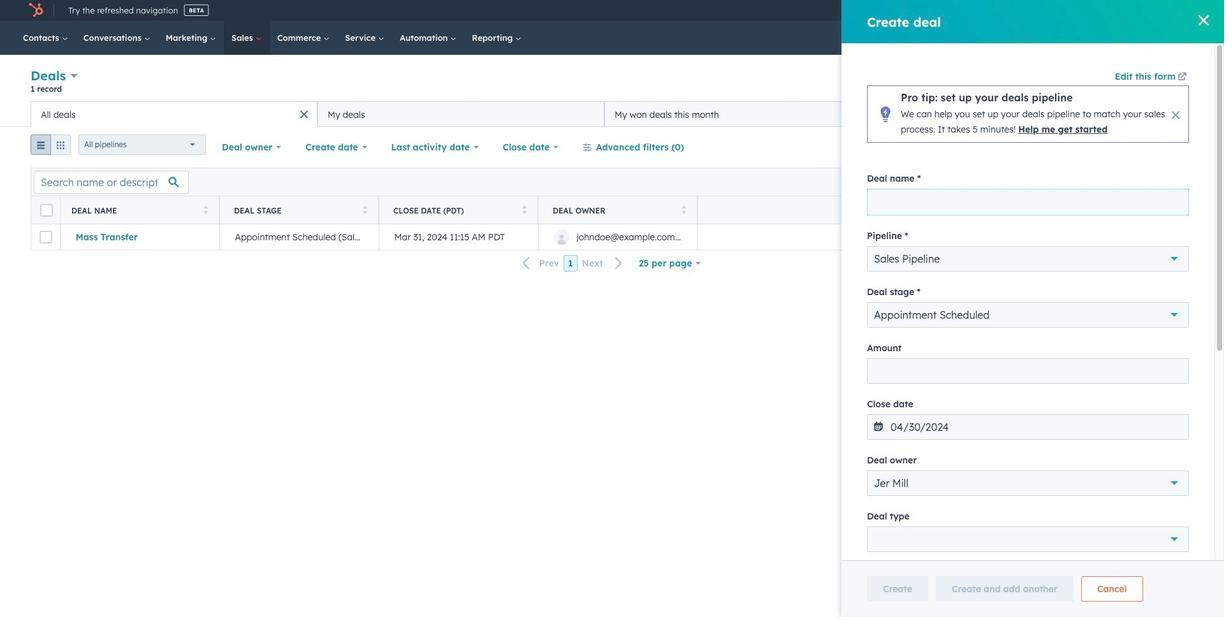 Task type: describe. For each thing, give the bounding box(es) containing it.
1 press to sort. element from the left
[[203, 205, 208, 216]]

4 press to sort. image from the left
[[1177, 205, 1182, 214]]

2 press to sort. image from the left
[[363, 205, 367, 214]]

3 press to sort. image from the left
[[681, 205, 686, 214]]

marketplaces image
[[1019, 6, 1030, 17]]

3 press to sort. element from the left
[[522, 205, 527, 216]]

Search HubSpot search field
[[1036, 27, 1180, 48]]

jer mill image
[[1116, 4, 1127, 16]]

4 press to sort. element from the left
[[681, 205, 686, 216]]



Task type: vqa. For each thing, say whether or not it's contained in the screenshot.
Jer Mill image
yes



Task type: locate. For each thing, give the bounding box(es) containing it.
press to sort. image
[[522, 205, 527, 214]]

group
[[31, 135, 71, 160]]

menu
[[926, 0, 1209, 20]]

Search name or description search field
[[34, 171, 189, 194]]

press to sort. element
[[203, 205, 208, 216], [363, 205, 367, 216], [522, 205, 527, 216], [681, 205, 686, 216], [1177, 205, 1182, 216]]

2 press to sort. element from the left
[[363, 205, 367, 216]]

1 press to sort. image from the left
[[203, 205, 208, 214]]

5 press to sort. element from the left
[[1177, 205, 1182, 216]]

banner
[[31, 66, 1194, 101]]

press to sort. image
[[203, 205, 208, 214], [363, 205, 367, 214], [681, 205, 686, 214], [1177, 205, 1182, 214]]

pagination navigation
[[515, 255, 631, 272]]



